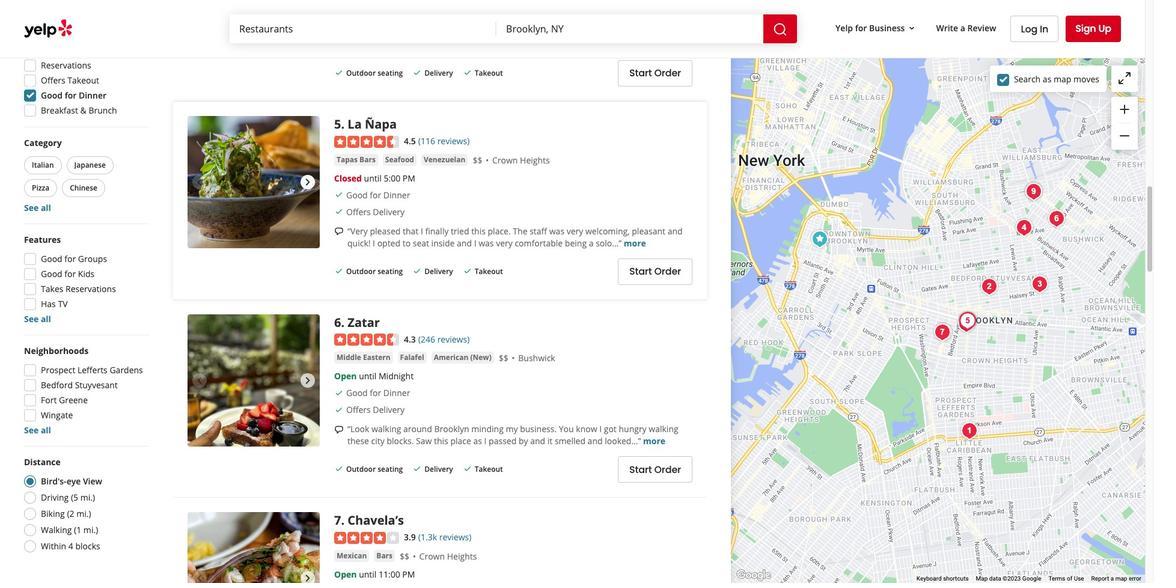 Task type: describe. For each thing, give the bounding box(es) containing it.
outdoor for la
[[346, 266, 376, 277]]

5
[[334, 116, 341, 132]]

greene
[[59, 395, 88, 406]]

data
[[990, 576, 1002, 582]]

place.
[[488, 225, 511, 237]]

previous image for 6
[[192, 373, 207, 388]]

takeout down place.
[[475, 266, 503, 277]]

mi.) for walking (1 mi.)
[[84, 525, 98, 536]]

crown heights for 5 . la ñapa
[[493, 154, 550, 166]]

bars inside bars button
[[377, 551, 393, 561]]

pm for chavela's
[[403, 569, 415, 580]]

suggested
[[24, 10, 67, 22]]

brunch
[[89, 105, 117, 116]]

delivery up pleased
[[373, 206, 405, 217]]

zoom out image
[[1118, 129, 1133, 143]]

good for dinner for 6 . zatar
[[346, 388, 410, 399]]

i right that
[[421, 225, 423, 237]]

delivery down the 'saw'
[[425, 465, 453, 475]]

and down know at the bottom of page
[[588, 436, 603, 447]]

map data ©2023 google
[[977, 576, 1042, 582]]

outdoor seating for la
[[346, 266, 403, 277]]

1 start from the top
[[630, 66, 652, 80]]

by
[[519, 436, 528, 447]]

delivery up find text box
[[373, 8, 405, 19]]

google image
[[734, 568, 774, 583]]

seating for zatar
[[378, 465, 403, 475]]

you inside "look walking around brooklyn minding my business.  you know i got hungry walking these city blocks.  saw this place as i passed by and it smelled and looked…"
[[559, 424, 574, 435]]

. for 6
[[341, 314, 345, 331]]

0 vertical spatial open
[[41, 29, 63, 41]]

i down minding
[[485, 436, 487, 447]]

0 vertical spatial with
[[607, 27, 624, 38]]

offers up "look
[[346, 404, 371, 416]]

1 outdoor seating from the top
[[346, 68, 403, 78]]

business
[[870, 22, 906, 33]]

0 vertical spatial more link
[[629, 39, 651, 50]]

crown for la ñapa
[[493, 154, 518, 166]]

ramen up feel
[[378, 27, 403, 38]]

16 checkmark v2 image down open until midnight
[[334, 405, 344, 415]]

peaches hothouse image
[[978, 275, 1002, 299]]

open for 6
[[334, 371, 357, 382]]

i left 'opted'
[[373, 237, 375, 249]]

and right pleasant
[[668, 225, 683, 237]]

terms
[[1049, 576, 1066, 582]]

1 vertical spatial with
[[434, 39, 451, 50]]

"lovely ramen shop. nice flavorful ramen and perfect consistency with their noodles! you don't feel too full with their ramen which is nice.  we ordered the…"
[[348, 27, 680, 50]]

dinner for 5 . la ñapa
[[384, 189, 410, 201]]

this inside "very pleased that i finally tried this place.  the staff was very welcoming, pleasant and quick! i opted to seat inside and i was very comfortable being a solo…"
[[472, 225, 486, 237]]

0 vertical spatial their
[[626, 27, 644, 38]]

for down closed until 5:00 pm
[[370, 189, 382, 201]]

zoom in image
[[1118, 102, 1133, 117]]

in
[[1041, 22, 1049, 36]]

(116 reviews)
[[419, 135, 470, 147]]

for up good for kids
[[65, 253, 76, 265]]

7
[[334, 513, 341, 529]]

1 order from the top
[[655, 66, 682, 80]]

nice
[[429, 27, 447, 38]]

offers up "very
[[346, 206, 371, 217]]

expand map image
[[1118, 71, 1133, 85]]

it
[[548, 436, 553, 447]]

takes reservations
[[41, 283, 116, 295]]

good down open until midnight
[[346, 388, 368, 399]]

delivery down full
[[425, 68, 453, 78]]

4.5 link
[[404, 134, 416, 147]]

comfortable
[[515, 237, 563, 249]]

see all for prospect
[[24, 425, 51, 436]]

(1
[[74, 525, 81, 536]]

16 speech v2 image for 6
[[334, 425, 344, 435]]

sign up
[[1076, 22, 1112, 35]]

keyboard shortcuts
[[917, 576, 969, 582]]

1 outdoor from the top
[[346, 68, 376, 78]]

offers up find field
[[346, 8, 371, 19]]

ramen up which
[[484, 27, 510, 38]]

start for 5 . la ñapa
[[630, 265, 652, 279]]

a inside "very pleased that i finally tried this place.  the staff was very welcoming, pleasant and quick! i opted to seat inside and i was very comfortable being a solo…"
[[589, 237, 594, 249]]

up
[[1099, 22, 1112, 35]]

see for good for groups
[[24, 313, 39, 325]]

ñapa
[[365, 116, 397, 132]]

tv
[[58, 298, 68, 310]]

a for write
[[961, 22, 966, 33]]

order for zatar
[[655, 463, 682, 477]]

breakfast
[[41, 105, 78, 116]]

seating for la ñapa
[[378, 266, 403, 277]]

©2023
[[1003, 576, 1022, 582]]

and inside the "lovely ramen shop. nice flavorful ramen and perfect consistency with their noodles! you don't feel too full with their ramen which is nice.  we ordered the…"
[[512, 27, 527, 38]]

1 see all from the top
[[24, 202, 51, 214]]

16 checkmark v2 image down find text box
[[334, 68, 344, 78]]

1 offers delivery from the top
[[346, 8, 405, 19]]

0 vertical spatial as
[[1044, 73, 1052, 85]]

1 horizontal spatial zatar image
[[1045, 207, 1069, 231]]

more link for zatar
[[644, 436, 666, 447]]

log in link
[[1011, 16, 1059, 42]]

good for kids
[[41, 268, 95, 280]]

see all button for prospect lefferts gardens
[[24, 425, 51, 436]]

chavela's
[[348, 513, 404, 529]]

5 . la ñapa
[[334, 116, 397, 132]]

i left got
[[600, 424, 602, 435]]

good down features
[[41, 253, 62, 265]]

1 horizontal spatial very
[[567, 225, 584, 237]]

falafel
[[400, 353, 425, 363]]

chavela's image
[[931, 320, 955, 344]]

none field near
[[507, 22, 754, 35]]

know
[[576, 424, 598, 435]]

walking
[[41, 525, 72, 536]]

yelp
[[836, 22, 854, 33]]

breakfast & brunch
[[41, 105, 117, 116]]

you inside the "lovely ramen shop. nice flavorful ramen and perfect consistency with their noodles! you don't feel too full with their ramen which is nice.  we ordered the…"
[[348, 39, 363, 50]]

middle eastern link
[[334, 352, 393, 364]]

pleased
[[370, 225, 401, 237]]

. for 7
[[341, 513, 345, 529]]

terms of use
[[1049, 576, 1085, 582]]

inside
[[432, 237, 455, 249]]

takeout down which
[[475, 68, 503, 78]]

16 checkmark v2 image up 6
[[334, 266, 344, 276]]

staff
[[530, 225, 547, 237]]

see all for good
[[24, 313, 51, 325]]

has
[[41, 298, 56, 310]]

until for la
[[364, 172, 382, 184]]

1 all from the top
[[41, 202, 51, 214]]

takes
[[41, 283, 63, 295]]

view
[[83, 476, 102, 487]]

outdoor for zatar
[[346, 465, 376, 475]]

bedford stuyvesant
[[41, 380, 118, 391]]

brooklyn
[[435, 424, 470, 435]]

option group containing distance
[[20, 457, 149, 556]]

and down tried
[[457, 237, 472, 249]]

la ñapa link
[[348, 116, 397, 132]]

the
[[513, 225, 528, 237]]

within
[[41, 541, 66, 552]]

0 horizontal spatial zatar image
[[188, 314, 320, 447]]

has tv
[[41, 298, 68, 310]]

16 speech v2 image for 5
[[334, 227, 344, 237]]

and down business.
[[531, 436, 546, 447]]

1 vertical spatial reservations
[[66, 283, 116, 295]]

japanese button
[[67, 156, 114, 174]]

slideshow element for 5
[[188, 116, 320, 248]]

4.3 link
[[404, 332, 416, 346]]

a for report
[[1111, 576, 1115, 582]]

report
[[1092, 576, 1110, 582]]

0 vertical spatial more
[[629, 39, 651, 50]]

japanese
[[74, 160, 106, 170]]

crown heights for 7 . chavela's
[[420, 551, 477, 562]]

0 vertical spatial reservations
[[41, 60, 91, 71]]

start order for la ñapa
[[630, 265, 682, 279]]

which
[[501, 39, 524, 50]]

middle eastern button
[[334, 352, 393, 364]]

now
[[65, 29, 83, 41]]

16 chevron down v2 image
[[908, 23, 918, 33]]

buntopia image
[[1013, 216, 1037, 240]]

sign
[[1076, 22, 1097, 35]]

slideshow element for 6
[[188, 314, 320, 447]]

minding
[[472, 424, 504, 435]]

16 checkmark v2 image down "seat"
[[413, 266, 422, 276]]

tried
[[451, 225, 470, 237]]

seafood
[[386, 154, 414, 165]]

3.9
[[404, 532, 416, 543]]

biking
[[41, 508, 65, 520]]

smelled
[[555, 436, 586, 447]]

offers up breakfast
[[41, 75, 65, 86]]

Find text field
[[239, 22, 487, 35]]

the ryerson image
[[955, 312, 979, 336]]

flavorful
[[449, 27, 481, 38]]

heights for la ñapa
[[520, 154, 550, 166]]

takeout up &
[[68, 75, 99, 86]]

4.3
[[404, 334, 416, 345]]

chinese
[[70, 183, 97, 193]]

distance
[[24, 457, 61, 468]]

order for la ñapa
[[655, 265, 682, 279]]

seat
[[413, 237, 429, 249]]

pleasant
[[632, 225, 666, 237]]

1 vertical spatial was
[[479, 237, 494, 249]]

none field find
[[239, 22, 487, 35]]

(2
[[67, 508, 74, 520]]

i right the inside
[[474, 237, 477, 249]]

biking (2 mi.)
[[41, 508, 91, 520]]

crown for chavela's
[[420, 551, 445, 562]]

&
[[80, 105, 86, 116]]

write a review link
[[932, 17, 1002, 39]]

open until 11:00 pm
[[334, 569, 415, 580]]

passed
[[489, 436, 517, 447]]

group containing features
[[20, 234, 149, 325]]

"look walking around brooklyn minding my business.  you know i got hungry walking these city blocks.  saw this place as i passed by and it smelled and looked…"
[[348, 424, 679, 447]]

1 start order link from the top
[[618, 60, 693, 87]]

good up takes
[[41, 268, 62, 280]]

good down closed
[[346, 189, 368, 201]]

we
[[555, 39, 568, 50]]

good up breakfast
[[41, 90, 63, 101]]

good for dinner for 5 . la ñapa
[[346, 189, 410, 201]]

business.
[[520, 424, 557, 435]]

don't
[[365, 39, 385, 50]]

search as map moves
[[1015, 73, 1100, 85]]

more for 6 . zatar
[[644, 436, 666, 447]]

reviews) for 6 . zatar
[[438, 334, 470, 345]]

log
[[1022, 22, 1038, 36]]



Task type: vqa. For each thing, say whether or not it's contained in the screenshot.
Ototo image
no



Task type: locate. For each thing, give the bounding box(es) containing it.
7 . chavela's
[[334, 513, 404, 529]]

until for chavela's
[[359, 569, 377, 580]]

0 vertical spatial 16 speech v2 image
[[334, 227, 344, 237]]

walking up city
[[372, 424, 401, 435]]

0 vertical spatial seating
[[378, 68, 403, 78]]

2 previous image from the top
[[192, 373, 207, 388]]

map for error
[[1116, 576, 1128, 582]]

for down the "good for groups"
[[65, 268, 76, 280]]

next image
[[301, 175, 315, 189]]

6 . zatar
[[334, 314, 380, 331]]

quick!
[[348, 237, 371, 249]]

2 vertical spatial until
[[359, 569, 377, 580]]

1 walking from the left
[[372, 424, 401, 435]]

midnight
[[379, 371, 414, 382]]

open now
[[41, 29, 83, 41]]

delivery down the inside
[[425, 266, 453, 277]]

2 vertical spatial see all button
[[24, 425, 51, 436]]

1 horizontal spatial you
[[559, 424, 574, 435]]

0 vertical spatial bars
[[360, 154, 376, 165]]

previous image for 5
[[192, 175, 207, 189]]

2 vertical spatial .
[[341, 513, 345, 529]]

more link
[[629, 39, 651, 50], [624, 237, 647, 249], [644, 436, 666, 447]]

forever thai image
[[1022, 180, 1046, 204]]

0 horizontal spatial heights
[[447, 551, 477, 562]]

16 checkmark v2 image
[[413, 68, 422, 78], [463, 68, 473, 78], [334, 190, 344, 200], [334, 207, 344, 217], [463, 266, 473, 276], [334, 465, 344, 474], [413, 465, 422, 474], [463, 465, 473, 474]]

offers delivery up find text box
[[346, 8, 405, 19]]

this down brooklyn
[[434, 436, 449, 447]]

offers delivery for la
[[346, 206, 405, 217]]

0 vertical spatial see all button
[[24, 202, 51, 214]]

0 vertical spatial a
[[961, 22, 966, 33]]

1 vertical spatial mi.)
[[76, 508, 91, 520]]

0 horizontal spatial none field
[[239, 22, 487, 35]]

falafel button
[[398, 352, 427, 364]]

opted
[[378, 237, 401, 249]]

a right being on the top
[[589, 237, 594, 249]]

1 vertical spatial heights
[[447, 551, 477, 562]]

shop.
[[406, 27, 427, 38]]

0 vertical spatial order
[[655, 66, 682, 80]]

all for prospect lefferts gardens
[[41, 425, 51, 436]]

map region
[[625, 1, 1155, 583]]

see up neighborhoods
[[24, 313, 39, 325]]

bars inside tapas bars button
[[360, 154, 376, 165]]

2 vertical spatial reviews)
[[440, 532, 472, 543]]

1 horizontal spatial bars
[[377, 551, 393, 561]]

outdoor seating down don't
[[346, 68, 403, 78]]

3 start order from the top
[[630, 463, 682, 477]]

0 vertical spatial until
[[364, 172, 382, 184]]

3.9 star rating image
[[334, 532, 399, 544]]

offers takeout
[[41, 75, 99, 86]]

2 start order from the top
[[630, 265, 682, 279]]

2 seating from the top
[[378, 266, 403, 277]]

reviews) for 7 . chavela's
[[440, 532, 472, 543]]

1 see from the top
[[24, 202, 39, 214]]

3 start from the top
[[630, 463, 652, 477]]

2 see all from the top
[[24, 313, 51, 325]]

more for 5 . la ñapa
[[624, 237, 647, 249]]

0 vertical spatial heights
[[520, 154, 550, 166]]

3 outdoor from the top
[[346, 465, 376, 475]]

pizza button
[[24, 179, 57, 197]]

reservations up 'offers takeout' at the top left of the page
[[41, 60, 91, 71]]

perfect
[[529, 27, 557, 38]]

hungry
[[619, 424, 647, 435]]

delivery up city
[[373, 404, 405, 416]]

1 vertical spatial .
[[341, 314, 345, 331]]

1 horizontal spatial heights
[[520, 154, 550, 166]]

(116 reviews) link
[[419, 134, 470, 147]]

was right the staff
[[550, 225, 565, 237]]

1 vertical spatial start
[[630, 265, 652, 279]]

0 horizontal spatial as
[[474, 436, 482, 447]]

trad room image
[[1028, 272, 1052, 296]]

consistency
[[559, 27, 605, 38]]

16 checkmark v2 image up find text box
[[334, 9, 344, 18]]

heights for chavela's
[[447, 551, 477, 562]]

2 start from the top
[[630, 265, 652, 279]]

open down mexican link
[[334, 569, 357, 580]]

search image
[[774, 22, 788, 36]]

1 vertical spatial their
[[453, 39, 471, 50]]

2 see all button from the top
[[24, 313, 51, 325]]

2 pm from the top
[[403, 569, 415, 580]]

2 vertical spatial start
[[630, 463, 652, 477]]

2 vertical spatial see
[[24, 425, 39, 436]]

1 start order from the top
[[630, 66, 682, 80]]

mi.) right (2
[[76, 508, 91, 520]]

3 seating from the top
[[378, 465, 403, 475]]

all down wingate on the left
[[41, 425, 51, 436]]

see
[[24, 202, 39, 214], [24, 313, 39, 325], [24, 425, 39, 436]]

1 vertical spatial crown
[[420, 551, 445, 562]]

see all
[[24, 202, 51, 214], [24, 313, 51, 325], [24, 425, 51, 436]]

dinner for 6 . zatar
[[384, 388, 410, 399]]

american
[[434, 353, 469, 363]]

full
[[419, 39, 432, 50]]

3 outdoor seating from the top
[[346, 465, 403, 475]]

start order link down noodles!
[[618, 60, 693, 87]]

2 horizontal spatial $$
[[499, 353, 509, 364]]

1 vertical spatial outdoor
[[346, 266, 376, 277]]

good for dinner inside group
[[41, 90, 106, 101]]

you up smelled
[[559, 424, 574, 435]]

start order down pleasant
[[630, 265, 682, 279]]

2 none field from the left
[[507, 22, 754, 35]]

0 vertical spatial pm
[[403, 172, 416, 184]]

"very
[[348, 225, 368, 237]]

middle
[[337, 353, 361, 363]]

mi.) for biking (2 mi.)
[[76, 508, 91, 520]]

3 see from the top
[[24, 425, 39, 436]]

start order link for la ñapa
[[618, 258, 693, 285]]

and up which
[[512, 27, 527, 38]]

0 vertical spatial you
[[348, 39, 363, 50]]

pm right 11:00
[[403, 569, 415, 580]]

keyboard
[[917, 576, 942, 582]]

with up the…"
[[607, 27, 624, 38]]

0 vertical spatial start
[[630, 66, 652, 80]]

None field
[[239, 22, 487, 35], [507, 22, 754, 35]]

reviews) up 'american'
[[438, 334, 470, 345]]

2 vertical spatial see all
[[24, 425, 51, 436]]

very
[[567, 225, 584, 237], [496, 237, 513, 249]]

2 vertical spatial more link
[[644, 436, 666, 447]]

american (new) link
[[432, 352, 494, 364]]

16 speech v2 image left "very
[[334, 227, 344, 237]]

group containing neighborhoods
[[20, 345, 149, 437]]

. for 5
[[341, 116, 345, 132]]

more link down near field
[[629, 39, 651, 50]]

walking right hungry
[[649, 424, 679, 435]]

2 vertical spatial a
[[1111, 576, 1115, 582]]

3 . from the top
[[341, 513, 345, 529]]

pm for la ñapa
[[403, 172, 416, 184]]

2 outdoor seating from the top
[[346, 266, 403, 277]]

0 horizontal spatial this
[[434, 436, 449, 447]]

la ñapa image
[[188, 116, 320, 248]]

3 offers delivery from the top
[[346, 404, 405, 416]]

16 checkmark v2 image down middle
[[334, 389, 344, 398]]

fort greene
[[41, 395, 88, 406]]

write
[[937, 22, 959, 33]]

was
[[550, 225, 565, 237], [479, 237, 494, 249]]

2 see from the top
[[24, 313, 39, 325]]

as down minding
[[474, 436, 482, 447]]

2 vertical spatial slideshow element
[[188, 513, 320, 583]]

1 horizontal spatial their
[[626, 27, 644, 38]]

0 vertical spatial outdoor seating
[[346, 68, 403, 78]]

as inside "look walking around brooklyn minding my business.  you know i got hungry walking these city blocks.  saw this place as i passed by and it smelled and looked…"
[[474, 436, 482, 447]]

reviews) for 5 . la ñapa
[[438, 135, 470, 147]]

see down pizza button
[[24, 202, 39, 214]]

a inside "link"
[[961, 22, 966, 33]]

2 order from the top
[[655, 265, 682, 279]]

offers
[[346, 8, 371, 19], [41, 75, 65, 86], [346, 206, 371, 217], [346, 404, 371, 416]]

0 vertical spatial was
[[550, 225, 565, 237]]

1 pm from the top
[[403, 172, 416, 184]]

0 horizontal spatial $$
[[400, 551, 410, 562]]

dinner down midnight
[[384, 388, 410, 399]]

seating down blocks. at the bottom of page
[[378, 465, 403, 475]]

None search field
[[230, 14, 800, 43]]

for down open until midnight
[[370, 388, 382, 399]]

Near text field
[[507, 22, 754, 35]]

see all button down has
[[24, 313, 51, 325]]

reviews) right (1.3k
[[440, 532, 472, 543]]

next image for 7 . chavela's
[[301, 572, 315, 583]]

see for prospect lefferts gardens
[[24, 425, 39, 436]]

looked…"
[[605, 436, 641, 447]]

report a map error link
[[1092, 576, 1142, 582]]

more link down hungry
[[644, 436, 666, 447]]

4.5 star rating image
[[334, 136, 399, 148]]

crown heights
[[493, 154, 550, 166], [420, 551, 477, 562]]

groups
[[78, 253, 107, 265]]

slideshow element
[[188, 116, 320, 248], [188, 314, 320, 447], [188, 513, 320, 583]]

ramen
[[378, 27, 403, 38], [484, 27, 510, 38], [473, 39, 499, 50]]

bird's-eye view
[[41, 476, 102, 487]]

3 all from the top
[[41, 425, 51, 436]]

none field up don't
[[239, 22, 487, 35]]

saw
[[416, 436, 432, 447]]

4.3 star rating image
[[334, 334, 399, 346]]

$$ for chavela's
[[400, 551, 410, 562]]

see all button for good for groups
[[24, 313, 51, 325]]

yelp for business
[[836, 22, 906, 33]]

0 vertical spatial crown
[[493, 154, 518, 166]]

0 vertical spatial .
[[341, 116, 345, 132]]

until for zatar
[[359, 371, 377, 382]]

0 vertical spatial $$
[[473, 154, 483, 166]]

2 . from the top
[[341, 314, 345, 331]]

$$ down 3.9
[[400, 551, 410, 562]]

1 vertical spatial you
[[559, 424, 574, 435]]

outdoor seating
[[346, 68, 403, 78], [346, 266, 403, 277], [346, 465, 403, 475]]

bars down 4.5 star rating image
[[360, 154, 376, 165]]

16 speech v2 image
[[334, 227, 344, 237], [334, 425, 344, 435]]

reservations down kids
[[66, 283, 116, 295]]

tapas bars
[[337, 154, 376, 165]]

for right yelp
[[856, 22, 868, 33]]

zatar image
[[1045, 207, 1069, 231], [188, 314, 320, 447]]

1 see all button from the top
[[24, 202, 51, 214]]

1 horizontal spatial crown
[[493, 154, 518, 166]]

0 vertical spatial start order link
[[618, 60, 693, 87]]

2 next image from the top
[[301, 572, 315, 583]]

zatar link
[[348, 314, 380, 331]]

reviews) up venezuelan
[[438, 135, 470, 147]]

0 vertical spatial zatar image
[[1045, 207, 1069, 231]]

2 vertical spatial offers delivery
[[346, 404, 405, 416]]

slideshow element for 7
[[188, 513, 320, 583]]

to
[[403, 237, 411, 249]]

crown
[[493, 154, 518, 166], [420, 551, 445, 562]]

$$ right venezuelan button
[[473, 154, 483, 166]]

see all down has
[[24, 313, 51, 325]]

0 vertical spatial next image
[[301, 373, 315, 388]]

map left error
[[1116, 576, 1128, 582]]

option group
[[20, 457, 149, 556]]

their
[[626, 27, 644, 38], [453, 39, 471, 50]]

3 slideshow element from the top
[[188, 513, 320, 583]]

start order down looked…"
[[630, 463, 682, 477]]

prospect lefferts gardens
[[41, 365, 143, 376]]

2 vertical spatial good for dinner
[[346, 388, 410, 399]]

2 vertical spatial outdoor seating
[[346, 465, 403, 475]]

0 vertical spatial reviews)
[[438, 135, 470, 147]]

2 horizontal spatial a
[[1111, 576, 1115, 582]]

1 vertical spatial good for dinner
[[346, 189, 410, 201]]

you down the "lovely
[[348, 39, 363, 50]]

mi.) right (1
[[84, 525, 98, 536]]

keyboard shortcuts button
[[917, 575, 969, 583]]

1 seating from the top
[[378, 68, 403, 78]]

2 slideshow element from the top
[[188, 314, 320, 447]]

start down looked…"
[[630, 463, 652, 477]]

aunts et uncles image
[[958, 419, 982, 443]]

their up the…"
[[626, 27, 644, 38]]

$$ right (new)
[[499, 353, 509, 364]]

1 horizontal spatial this
[[472, 225, 486, 237]]

previous image
[[192, 175, 207, 189], [192, 373, 207, 388]]

1 vertical spatial offers delivery
[[346, 206, 405, 217]]

outdoor seating down city
[[346, 465, 403, 475]]

very up being on the top
[[567, 225, 584, 237]]

0 vertical spatial dinner
[[79, 90, 106, 101]]

place
[[451, 436, 472, 447]]

1 vertical spatial slideshow element
[[188, 314, 320, 447]]

bird's-
[[41, 476, 67, 487]]

0 vertical spatial previous image
[[192, 175, 207, 189]]

mi.) right the (5
[[80, 492, 95, 503]]

dinner up &
[[79, 90, 106, 101]]

1 slideshow element from the top
[[188, 116, 320, 248]]

2 start order link from the top
[[618, 258, 693, 285]]

start down near field
[[630, 66, 652, 80]]

0 horizontal spatial crown heights
[[420, 551, 477, 562]]

2 walking from the left
[[649, 424, 679, 435]]

3 order from the top
[[655, 463, 682, 477]]

a right report
[[1111, 576, 1115, 582]]

neighborhoods
[[24, 345, 89, 357]]

1 16 speech v2 image from the top
[[334, 227, 344, 237]]

0 vertical spatial good for dinner
[[41, 90, 106, 101]]

for inside button
[[856, 22, 868, 33]]

3 see all button from the top
[[24, 425, 51, 436]]

sign up link
[[1067, 16, 1122, 42]]

3 start order link from the top
[[618, 457, 693, 483]]

until left "5:00"
[[364, 172, 382, 184]]

for down 'offers takeout' at the top left of the page
[[65, 90, 77, 101]]

1 next image from the top
[[301, 373, 315, 388]]

0 vertical spatial all
[[41, 202, 51, 214]]

1 vertical spatial next image
[[301, 572, 315, 583]]

as
[[1044, 73, 1052, 85], [474, 436, 482, 447]]

start order link for zatar
[[618, 457, 693, 483]]

3 see all from the top
[[24, 425, 51, 436]]

reviews) inside 'link'
[[438, 334, 470, 345]]

see all button down wingate on the left
[[24, 425, 51, 436]]

2 vertical spatial more
[[644, 436, 666, 447]]

0 vertical spatial start order
[[630, 66, 682, 80]]

american (new)
[[434, 353, 492, 363]]

1 vertical spatial until
[[359, 371, 377, 382]]

2 outdoor from the top
[[346, 266, 376, 277]]

2 16 speech v2 image from the top
[[334, 425, 344, 435]]

$$ for zatar
[[499, 353, 509, 364]]

1 horizontal spatial map
[[1116, 576, 1128, 582]]

1 vertical spatial zatar image
[[188, 314, 320, 447]]

category
[[24, 137, 62, 149]]

none field up the…"
[[507, 22, 754, 35]]

falafel link
[[398, 352, 427, 364]]

2 offers delivery from the top
[[346, 206, 405, 217]]

1 vertical spatial very
[[496, 237, 513, 249]]

error
[[1130, 576, 1142, 582]]

search
[[1015, 73, 1041, 85]]

see all down wingate on the left
[[24, 425, 51, 436]]

curry heights image
[[808, 227, 832, 251]]

2 vertical spatial $$
[[400, 551, 410, 562]]

heights
[[520, 154, 550, 166], [447, 551, 477, 562]]

0 horizontal spatial with
[[434, 39, 451, 50]]

2 vertical spatial mi.)
[[84, 525, 98, 536]]

chavela's image
[[188, 513, 320, 583]]

ordered
[[570, 39, 602, 50]]

1 vertical spatial see all button
[[24, 313, 51, 325]]

more link for la ñapa
[[624, 237, 647, 249]]

italian button
[[24, 156, 62, 174]]

too
[[404, 39, 417, 50]]

2 vertical spatial dinner
[[384, 388, 410, 399]]

map for moves
[[1054, 73, 1072, 85]]

1 vertical spatial 16 speech v2 image
[[334, 425, 344, 435]]

1 vertical spatial a
[[589, 237, 594, 249]]

1 horizontal spatial with
[[607, 27, 624, 38]]

all down pizza button
[[41, 202, 51, 214]]

1 vertical spatial order
[[655, 265, 682, 279]]

1 none field from the left
[[239, 22, 487, 35]]

mexican link
[[334, 550, 370, 562]]

1 vertical spatial dinner
[[384, 189, 410, 201]]

open down middle
[[334, 371, 357, 382]]

1 previous image from the top
[[192, 175, 207, 189]]

stuyvesant
[[75, 380, 118, 391]]

offers delivery for zatar
[[346, 404, 405, 416]]

next image
[[301, 373, 315, 388], [301, 572, 315, 583]]

1 vertical spatial all
[[41, 313, 51, 325]]

1 . from the top
[[341, 116, 345, 132]]

3.9 link
[[404, 531, 416, 544]]

shortcuts
[[944, 576, 969, 582]]

(1.3k
[[419, 532, 437, 543]]

this inside "look walking around brooklyn minding my business.  you know i got hungry walking these city blocks.  saw this place as i passed by and it smelled and looked…"
[[434, 436, 449, 447]]

the…"
[[604, 39, 626, 50]]

0 horizontal spatial walking
[[372, 424, 401, 435]]

outdoor down these
[[346, 465, 376, 475]]

pm right "5:00"
[[403, 172, 416, 184]]

until down middle eastern link
[[359, 371, 377, 382]]

bushwick
[[519, 353, 556, 364]]

start down pleasant
[[630, 265, 652, 279]]

eye
[[67, 476, 81, 487]]

see all button down pizza button
[[24, 202, 51, 214]]

i
[[421, 225, 423, 237], [373, 237, 375, 249], [474, 237, 477, 249], [600, 424, 602, 435], [485, 436, 487, 447]]

open for 7
[[334, 569, 357, 580]]

0 vertical spatial see all
[[24, 202, 51, 214]]

see all button
[[24, 202, 51, 214], [24, 313, 51, 325], [24, 425, 51, 436]]

this right tried
[[472, 225, 486, 237]]

next image for 6 . zatar
[[301, 373, 315, 388]]

reviews)
[[438, 135, 470, 147], [438, 334, 470, 345], [440, 532, 472, 543]]

1 horizontal spatial walking
[[649, 424, 679, 435]]

dinner down "5:00"
[[384, 189, 410, 201]]

start for 6 . zatar
[[630, 463, 652, 477]]

ras plant based image
[[932, 320, 956, 344]]

$$ for la ñapa
[[473, 154, 483, 166]]

as right 'search'
[[1044, 73, 1052, 85]]

0 vertical spatial this
[[472, 225, 486, 237]]

seafood link
[[383, 154, 417, 166]]

good for dinner down open until midnight
[[346, 388, 410, 399]]

1 horizontal spatial as
[[1044, 73, 1052, 85]]

you
[[348, 39, 363, 50], [559, 424, 574, 435]]

previous image
[[192, 572, 207, 583]]

11:00
[[379, 569, 400, 580]]

group containing suggested
[[20, 10, 149, 120]]

1 vertical spatial previous image
[[192, 373, 207, 388]]

their down "flavorful"
[[453, 39, 471, 50]]

group
[[20, 10, 149, 120], [1112, 97, 1139, 150], [22, 137, 149, 214], [20, 234, 149, 325], [20, 345, 149, 437]]

1 horizontal spatial was
[[550, 225, 565, 237]]

0 vertical spatial offers delivery
[[346, 8, 405, 19]]

outdoor seating for zatar
[[346, 465, 403, 475]]

map left moves
[[1054, 73, 1072, 85]]

2 vertical spatial start order
[[630, 463, 682, 477]]

seating down 'opted'
[[378, 266, 403, 277]]

all for good for groups
[[41, 313, 51, 325]]

offers delivery
[[346, 8, 405, 19], [346, 206, 405, 217], [346, 404, 405, 416]]

mi.) for driving (5 mi.)
[[80, 492, 95, 503]]

2 vertical spatial seating
[[378, 465, 403, 475]]

1 vertical spatial more link
[[624, 237, 647, 249]]

la ñapa image
[[956, 309, 980, 333], [956, 309, 980, 333]]

feel
[[387, 39, 402, 50]]

write a review
[[937, 22, 997, 33]]

zatar
[[348, 314, 380, 331]]

0 horizontal spatial was
[[479, 237, 494, 249]]

2 vertical spatial outdoor
[[346, 465, 376, 475]]

1 vertical spatial start order link
[[618, 258, 693, 285]]

driving
[[41, 492, 69, 503]]

(246 reviews) link
[[419, 332, 470, 346]]

ramen down "flavorful"
[[473, 39, 499, 50]]

start order for zatar
[[630, 463, 682, 477]]

group containing category
[[22, 137, 149, 214]]

and
[[512, 27, 527, 38], [668, 225, 683, 237], [457, 237, 472, 249], [531, 436, 546, 447], [588, 436, 603, 447]]

16 checkmark v2 image
[[334, 9, 344, 18], [334, 68, 344, 78], [334, 266, 344, 276], [413, 266, 422, 276], [334, 389, 344, 398], [334, 405, 344, 415]]

takeout down passed
[[475, 465, 503, 475]]

venezuelan link
[[422, 154, 468, 166]]

forever thai image
[[1022, 180, 1046, 204]]

see all down pizza button
[[24, 202, 51, 214]]

with down nice
[[434, 39, 451, 50]]

1 vertical spatial as
[[474, 436, 482, 447]]

0 horizontal spatial you
[[348, 39, 363, 50]]

all down has
[[41, 313, 51, 325]]

nice.
[[535, 39, 553, 50]]

1 vertical spatial start order
[[630, 265, 682, 279]]

"look
[[348, 424, 370, 435]]

open down suggested
[[41, 29, 63, 41]]

2 all from the top
[[41, 313, 51, 325]]

offers delivery up "look
[[346, 404, 405, 416]]



